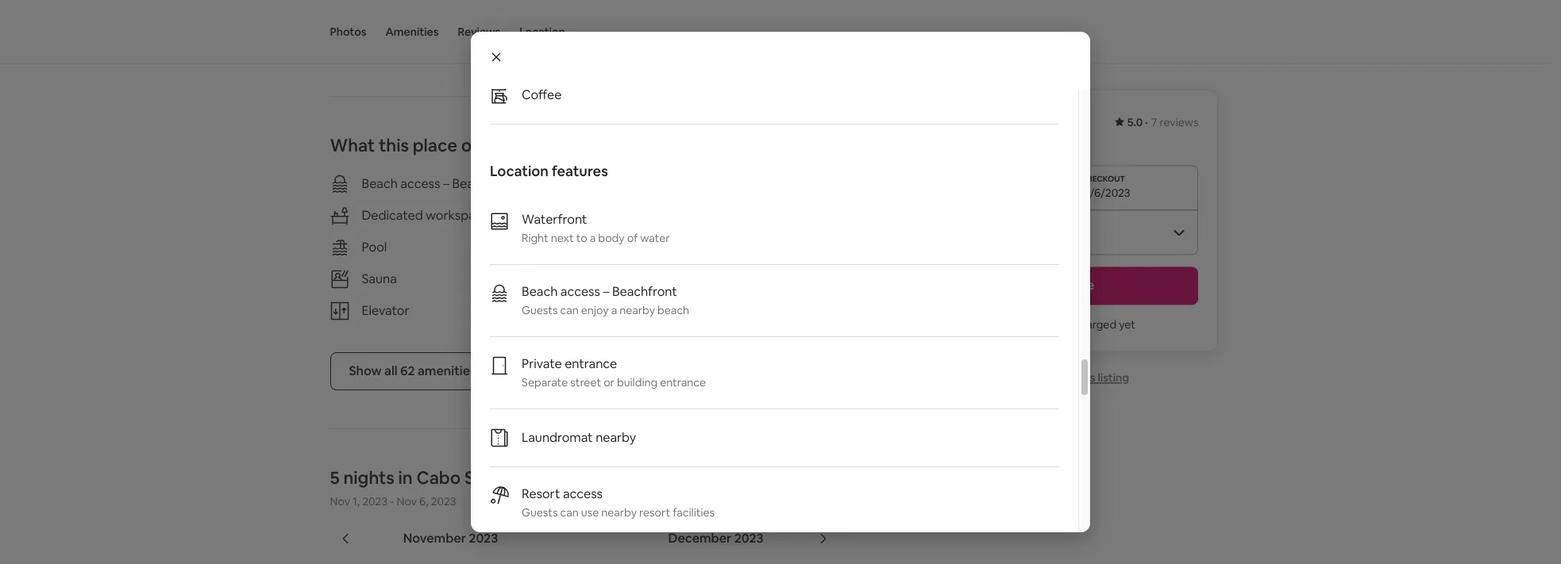 Task type: vqa. For each thing, say whether or not it's contained in the screenshot.
WINTER ACCESS: From November 1 to April 15, an all-wheel drive car (AWD, 4WD) or 4x4 is required to access the Chalet. A shuttle service is also available ($)
no



Task type: locate. For each thing, give the bounding box(es) containing it.
1
[[350, 7, 354, 21], [380, 23, 385, 37]]

coffee
[[522, 87, 562, 103]]

0 vertical spatial nearby
[[620, 303, 655, 318]]

1 vertical spatial beach
[[522, 283, 558, 300]]

amenities button
[[385, 0, 439, 64]]

0 vertical spatial access
[[400, 175, 440, 192]]

0 vertical spatial can
[[560, 303, 579, 318]]

nov left 1,
[[330, 494, 350, 509]]

this for report
[[1076, 371, 1095, 385]]

0 horizontal spatial this
[[379, 134, 409, 156]]

entrance up street
[[565, 356, 617, 372]]

– up workspace
[[443, 175, 449, 192]]

this left 'place' at the top left
[[379, 134, 409, 156]]

a
[[590, 231, 596, 245], [611, 303, 617, 318]]

2023
[[362, 494, 388, 509], [431, 494, 456, 509], [469, 530, 498, 547], [734, 530, 764, 547]]

beach for beach access – beachfront guests can enjoy a nearby beach
[[522, 283, 558, 300]]

nearby right use
[[601, 506, 637, 520]]

tv
[[627, 270, 644, 287]]

access
[[400, 175, 440, 192], [560, 283, 600, 300], [563, 486, 603, 503]]

access for beach access – beachfront guests can enjoy a nearby beach
[[560, 283, 600, 300]]

nov
[[330, 494, 350, 509], [397, 494, 417, 509]]

1 horizontal spatial this
[[1076, 371, 1095, 385]]

2 vertical spatial nearby
[[601, 506, 637, 520]]

november
[[403, 530, 466, 547]]

2 vertical spatial access
[[563, 486, 603, 503]]

guests
[[522, 303, 558, 318], [522, 506, 558, 520]]

access up use
[[563, 486, 603, 503]]

1 vertical spatial 1
[[380, 23, 385, 37]]

show all 62 amenities
[[349, 363, 476, 379]]

access up dedicated workspace
[[400, 175, 440, 192]]

1 left king
[[350, 7, 354, 21]]

0 horizontal spatial entrance
[[565, 356, 617, 372]]

guests down resort
[[522, 506, 558, 520]]

photos button
[[330, 0, 366, 64]]

1 guests from the top
[[522, 303, 558, 318]]

1 horizontal spatial 1
[[380, 23, 385, 37]]

5.0
[[1127, 115, 1143, 129]]

nov right -
[[397, 494, 417, 509]]

0 vertical spatial this
[[379, 134, 409, 156]]

$718
[[943, 109, 981, 131]]

1,
[[353, 494, 360, 509]]

pool
[[362, 239, 387, 255]]

king
[[357, 7, 378, 21]]

access up enjoy
[[560, 283, 600, 300]]

1 vertical spatial a
[[611, 303, 617, 318]]

a inside beach access – beachfront guests can enjoy a nearby beach
[[611, 303, 617, 318]]

nearby
[[620, 303, 655, 318], [596, 430, 636, 446], [601, 506, 637, 520]]

access inside beach access – beachfront guests can enjoy a nearby beach
[[560, 283, 600, 300]]

nearby inside resort access guests can use nearby resort facilities
[[601, 506, 637, 520]]

1 vertical spatial access
[[560, 283, 600, 300]]

can
[[560, 303, 579, 318], [560, 506, 579, 520]]

all
[[384, 363, 397, 379]]

reviews
[[458, 25, 500, 39]]

beach inside beach access – beachfront guests can enjoy a nearby beach
[[522, 283, 558, 300]]

san
[[465, 467, 494, 489]]

beachfront
[[452, 175, 517, 192], [612, 283, 677, 300]]

0 horizontal spatial a
[[590, 231, 596, 245]]

1 down the bed,
[[380, 23, 385, 37]]

waterfront
[[522, 211, 587, 228]]

nearby down or
[[596, 430, 636, 446]]

1 horizontal spatial beach
[[522, 283, 558, 300]]

guests up the private
[[522, 303, 558, 318]]

body
[[598, 231, 625, 245]]

6,
[[419, 494, 428, 509]]

– for beach access – beachfront
[[443, 175, 449, 192]]

washer
[[627, 302, 672, 319]]

1 vertical spatial guests
[[522, 506, 558, 520]]

a right enjoy
[[611, 303, 617, 318]]

beach up dedicated
[[362, 175, 398, 192]]

1 horizontal spatial a
[[611, 303, 617, 318]]

show all 62 amenities button
[[330, 352, 495, 390]]

0 vertical spatial –
[[443, 175, 449, 192]]

beachfront up washer
[[612, 283, 677, 300]]

1 vertical spatial entrance
[[660, 376, 706, 390]]

0 vertical spatial location
[[519, 25, 565, 39]]

guests inside beach access – beachfront guests can enjoy a nearby beach
[[522, 303, 558, 318]]

can left use
[[560, 506, 579, 520]]

0 vertical spatial beach
[[362, 175, 398, 192]]

listing
[[1098, 371, 1129, 385]]

0 horizontal spatial beach
[[362, 175, 398, 192]]

beachfront for beach access – beachfront
[[452, 175, 517, 192]]

amenities
[[418, 363, 476, 379]]

0 horizontal spatial beachfront
[[452, 175, 517, 192]]

11/6/2023
[[1080, 186, 1130, 200]]

·
[[1145, 115, 1148, 129]]

nearby down tv
[[620, 303, 655, 318]]

beach for beach access – beachfront
[[362, 175, 398, 192]]

show
[[349, 363, 382, 379]]

a right to
[[590, 231, 596, 245]]

laundromat
[[522, 430, 593, 446]]

1 vertical spatial –
[[603, 283, 609, 300]]

can left enjoy
[[560, 303, 579, 318]]

beach down right
[[522, 283, 558, 300]]

november 2023
[[403, 530, 498, 547]]

5
[[330, 467, 340, 489]]

use
[[581, 506, 599, 520]]

2023 right november
[[469, 530, 498, 547]]

guests inside resort access guests can use nearby resort facilities
[[522, 506, 558, 520]]

location for location
[[519, 25, 565, 39]]

location down offers
[[490, 162, 549, 180]]

1 horizontal spatial nov
[[397, 494, 417, 509]]

resort access guests can use nearby resort facilities
[[522, 486, 715, 520]]

0 horizontal spatial 1
[[350, 7, 354, 21]]

1 vertical spatial can
[[560, 506, 579, 520]]

you
[[1006, 318, 1025, 332]]

0 vertical spatial beachfront
[[452, 175, 517, 192]]

beachfront down offers
[[452, 175, 517, 192]]

2 guests from the top
[[522, 506, 558, 520]]

2023 left -
[[362, 494, 388, 509]]

– inside beach access – beachfront guests can enjoy a nearby beach
[[603, 283, 609, 300]]

can inside beach access – beachfront guests can enjoy a nearby beach
[[560, 303, 579, 318]]

1 can from the top
[[560, 303, 579, 318]]

to
[[576, 231, 587, 245]]

1 vertical spatial this
[[1076, 371, 1095, 385]]

0 horizontal spatial –
[[443, 175, 449, 192]]

cabo
[[416, 467, 461, 489]]

waterfront right next to a body of water
[[522, 211, 670, 245]]

this left listing
[[1076, 371, 1095, 385]]

right
[[522, 231, 548, 245]]

this
[[379, 134, 409, 156], [1076, 371, 1095, 385]]

beachfront inside beach access – beachfront guests can enjoy a nearby beach
[[612, 283, 677, 300]]

elevator
[[362, 302, 409, 319]]

entrance
[[565, 356, 617, 372], [660, 376, 706, 390]]

location up coffee
[[519, 25, 565, 39]]

place
[[413, 134, 457, 156]]

0 vertical spatial guests
[[522, 303, 558, 318]]

1 vertical spatial nearby
[[596, 430, 636, 446]]

be
[[1058, 318, 1071, 332]]

1 vertical spatial beachfront
[[612, 283, 677, 300]]

what this place offers dialog
[[471, 0, 1090, 540]]

1 horizontal spatial beachfront
[[612, 283, 677, 300]]

0 vertical spatial entrance
[[565, 356, 617, 372]]

0 horizontal spatial nov
[[330, 494, 350, 509]]

location for location features
[[490, 162, 549, 180]]

dedicated
[[362, 207, 423, 224]]

hot tub
[[627, 239, 672, 255]]

0 vertical spatial a
[[590, 231, 596, 245]]

entrance right building
[[660, 376, 706, 390]]

location inside what this place offers dialog
[[490, 162, 549, 180]]

access for resort access guests can use nearby resort facilities
[[563, 486, 603, 503]]

location features
[[490, 162, 608, 180]]

sauna
[[362, 270, 397, 287]]

0 vertical spatial 1
[[350, 7, 354, 21]]

1 horizontal spatial –
[[603, 283, 609, 300]]

reviews button
[[458, 0, 500, 64]]

access inside resort access guests can use nearby resort facilities
[[563, 486, 603, 503]]

– up enjoy
[[603, 283, 609, 300]]

building
[[617, 376, 658, 390]]

1 vertical spatial location
[[490, 162, 549, 180]]

beach
[[362, 175, 398, 192], [522, 283, 558, 300]]

2 can from the top
[[560, 506, 579, 520]]

private entrance separate street or building entrance
[[522, 356, 706, 390]]



Task type: describe. For each thing, give the bounding box(es) containing it.
of
[[627, 231, 638, 245]]

resort
[[639, 506, 670, 520]]

location button
[[519, 0, 565, 64]]

2 nov from the left
[[397, 494, 417, 509]]

separate
[[522, 376, 568, 390]]

2023 right december
[[734, 530, 764, 547]]

double
[[415, 7, 450, 21]]

2023 right 6,
[[431, 494, 456, 509]]

you won't be charged yet
[[1006, 318, 1135, 332]]

report
[[1037, 371, 1074, 385]]

reviews
[[1160, 115, 1199, 129]]

water
[[640, 231, 670, 245]]

dedicated workspace
[[362, 207, 490, 224]]

can inside resort access guests can use nearby resort facilities
[[560, 506, 579, 520]]

1 nov from the left
[[330, 494, 350, 509]]

street
[[570, 376, 601, 390]]

7
[[1151, 115, 1157, 129]]

nights
[[343, 467, 395, 489]]

beach access – beachfront guests can enjoy a nearby beach
[[522, 283, 689, 318]]

11/6/2023 button
[[943, 165, 1199, 210]]

5 nights in cabo san lucas nov 1, 2023 - nov 6, 2023
[[330, 467, 545, 509]]

december
[[668, 530, 732, 547]]

reserve
[[1047, 277, 1094, 294]]

beds,
[[350, 23, 378, 37]]

in
[[398, 467, 413, 489]]

– for beach access – beachfront guests can enjoy a nearby beach
[[603, 283, 609, 300]]

workspace
[[426, 207, 490, 224]]

62
[[400, 363, 415, 379]]

private
[[522, 356, 562, 372]]

what this place offers
[[330, 134, 509, 156]]

this for what
[[379, 134, 409, 156]]

photos
[[330, 25, 366, 39]]

beach
[[657, 303, 689, 318]]

lucas
[[498, 467, 545, 489]]

beachfront for beach access – beachfront guests can enjoy a nearby beach
[[612, 283, 677, 300]]

or
[[604, 376, 614, 390]]

report this listing
[[1037, 371, 1129, 385]]

bed,
[[381, 7, 404, 21]]

next
[[551, 231, 574, 245]]

yet
[[1119, 318, 1135, 332]]

beach access – beachfront
[[362, 175, 517, 192]]

calendar application
[[311, 513, 1382, 565]]

what
[[330, 134, 375, 156]]

-
[[390, 494, 394, 509]]

features
[[552, 162, 608, 180]]

reserve button
[[943, 267, 1199, 305]]

charged
[[1074, 318, 1116, 332]]

a inside waterfront right next to a body of water
[[590, 231, 596, 245]]

december 2023
[[668, 530, 764, 547]]

amenities
[[385, 25, 439, 39]]

report this listing button
[[1012, 371, 1129, 385]]

hot
[[627, 239, 649, 255]]

tub
[[652, 239, 672, 255]]

2
[[406, 7, 412, 21]]

1 horizontal spatial entrance
[[660, 376, 706, 390]]

resort
[[522, 486, 560, 503]]

access for beach access – beachfront
[[400, 175, 440, 192]]

nearby inside beach access – beachfront guests can enjoy a nearby beach
[[620, 303, 655, 318]]

enjoy
[[581, 303, 609, 318]]

won't
[[1027, 318, 1056, 332]]

facilities
[[673, 506, 715, 520]]

5.0 · 7 reviews
[[1127, 115, 1199, 129]]

laundromat nearby
[[522, 430, 636, 446]]

couch
[[387, 23, 419, 37]]

offers
[[461, 134, 509, 156]]

1 king bed, 2 double beds, 1 couch
[[350, 7, 450, 37]]



